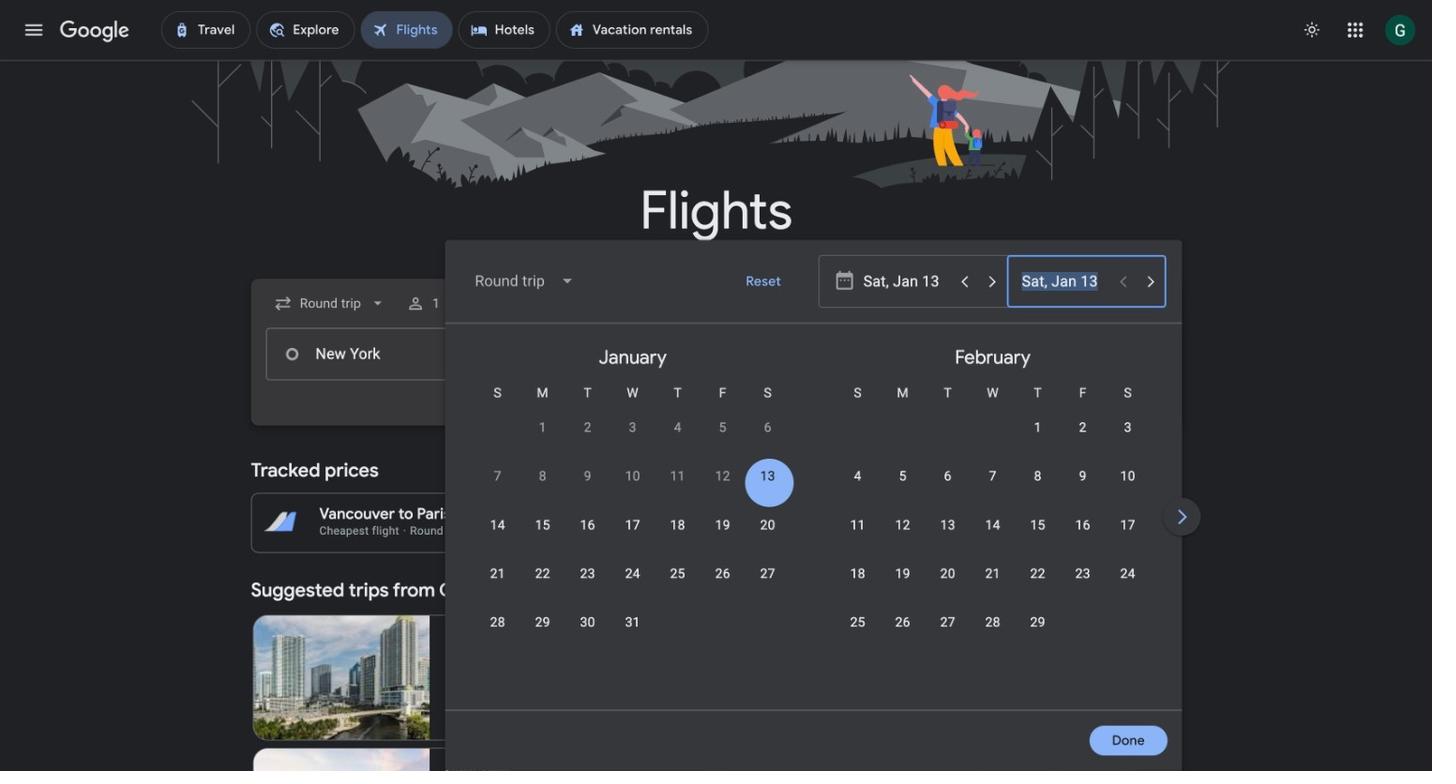 Task type: vqa. For each thing, say whether or not it's contained in the screenshot.
fifth Cell from the top
no



Task type: locate. For each thing, give the bounding box(es) containing it.
780 US dollars text field
[[1131, 505, 1166, 524]]

wed, jan 10 element
[[625, 467, 641, 486]]

grid
[[453, 331, 1433, 721]]

mon, jan 29 element
[[535, 614, 551, 632]]

row up wed, jan 24 element
[[475, 508, 791, 561]]

thu, feb 15 element
[[1031, 516, 1046, 535]]

None text field
[[266, 328, 531, 380]]

2 row group from the left
[[813, 331, 1174, 703]]

sat, feb 10 element
[[1121, 467, 1136, 486]]

row group
[[453, 331, 813, 703], [813, 331, 1174, 703], [1174, 331, 1433, 703]]

sun, feb 25 element
[[851, 614, 866, 632]]

Return text field
[[1022, 256, 1109, 307]]

tue, feb 27 element
[[941, 614, 956, 632]]

sun, feb 4 element
[[854, 467, 862, 486]]

change appearance image
[[1290, 7, 1336, 53]]

sun, jan 14 element
[[490, 516, 505, 535]]

 image
[[403, 525, 406, 538]]

thu, feb 1 element
[[1035, 418, 1042, 437]]

mon, feb 19 element
[[896, 565, 911, 583]]

Return text field
[[1022, 329, 1108, 379]]

sun, feb 18 element
[[851, 565, 866, 583]]

main menu image
[[23, 19, 45, 41]]

wed, jan 24 element
[[625, 565, 641, 583]]

row
[[520, 402, 791, 463], [1016, 402, 1151, 463], [475, 459, 791, 512], [836, 459, 1151, 512], [475, 508, 791, 561], [836, 508, 1151, 561], [475, 556, 791, 610], [836, 556, 1151, 610], [475, 605, 656, 659], [836, 605, 1061, 659]]

Departure text field
[[864, 256, 950, 307]]

thu, jan 25 element
[[671, 565, 686, 583]]

more info image
[[835, 505, 853, 524]]

None field
[[460, 259, 590, 304], [266, 287, 395, 320], [460, 259, 590, 304], [266, 287, 395, 320]]

tue, jan 2 element
[[584, 418, 592, 437]]

wed, jan 17 element
[[625, 516, 641, 535]]

sun, jan 7 element
[[494, 467, 502, 486]]

mon, jan 8 element
[[539, 467, 547, 486]]

sun, jan 28 element
[[490, 614, 505, 632]]

thu, feb 8 element
[[1035, 467, 1042, 486]]

tracked prices region
[[251, 448, 1182, 553]]

wed, feb 21 element
[[986, 565, 1001, 583]]

wed, feb 14 element
[[986, 516, 1001, 535]]

mon, feb 5 element
[[899, 467, 907, 486]]

thu, jan 4 element
[[674, 418, 682, 437]]

mon, feb 26 element
[[896, 614, 911, 632]]

suggested trips from charlotte region
[[251, 568, 1182, 771]]

row up the thu, jan 11 element
[[520, 402, 791, 463]]

tue, feb 13 element
[[941, 516, 956, 535]]

fri, feb 9 element
[[1080, 467, 1087, 486]]

mon, jan 22 element
[[535, 565, 551, 583]]

fri, jan 5 element
[[719, 418, 727, 437]]

row up wed, feb 14 element
[[836, 459, 1151, 512]]

row up fri, feb 9 "element"
[[1016, 402, 1151, 463]]



Task type: describe. For each thing, give the bounding box(es) containing it.
fri, jan 19 element
[[716, 516, 731, 535]]

sun, jan 21 element
[[490, 565, 505, 583]]

tue, jan 16 element
[[580, 516, 596, 535]]

fri, feb 2 element
[[1080, 418, 1087, 437]]

fri, jan 12 element
[[716, 467, 731, 486]]

next image
[[1160, 494, 1205, 539]]

mon, jan 1 element
[[539, 418, 547, 437]]

grid inside flight search field
[[453, 331, 1433, 721]]

thu, feb 29 element
[[1031, 614, 1046, 632]]

Flight search field
[[236, 240, 1433, 771]]

sat, feb 17 element
[[1121, 516, 1136, 535]]

tue, jan 9 element
[[584, 467, 592, 486]]

row down tue, feb 20 element on the right of page
[[836, 605, 1061, 659]]

fri, jan 26 element
[[716, 565, 731, 583]]

604 US dollars text field
[[504, 505, 541, 524]]

row up wed, feb 28 element
[[836, 556, 1151, 610]]

tue, jan 23 element
[[580, 565, 596, 583]]

thu, feb 22 element
[[1031, 565, 1046, 583]]

sat, jan 13, return date. element
[[761, 467, 776, 486]]

sat, feb 3 element
[[1125, 418, 1132, 437]]

thu, jan 18 element
[[671, 516, 686, 535]]

sat, jan 20 element
[[761, 516, 776, 535]]

tue, feb 20 element
[[941, 565, 956, 583]]

mon, feb 12 element
[[896, 516, 911, 535]]

thu, jan 11 element
[[671, 467, 686, 486]]

More info text field
[[835, 505, 853, 529]]

wed, feb 7 element
[[990, 467, 997, 486]]

sat, jan 27 element
[[761, 565, 776, 583]]

sun, feb 11 element
[[851, 516, 866, 535]]

wed, feb 28 element
[[986, 614, 1001, 632]]

mon, jan 15 element
[[535, 516, 551, 535]]

tue, feb 6 element
[[945, 467, 952, 486]]

tue, jan 30 element
[[580, 614, 596, 632]]

wed, jan 31 element
[[625, 614, 641, 632]]

sat, jan 6 element
[[764, 418, 772, 437]]

row down tue, jan 23 element
[[475, 605, 656, 659]]

477 US dollars text field
[[510, 522, 541, 538]]

wed, jan 3 element
[[629, 418, 637, 437]]

fri, feb 23 element
[[1076, 565, 1091, 583]]

1 row group from the left
[[453, 331, 813, 703]]

sat, feb 24 element
[[1121, 565, 1136, 583]]

row up "wed, jan 31" element
[[475, 556, 791, 610]]

row up wed, jan 17 element
[[475, 459, 791, 512]]

spirit image
[[445, 670, 460, 685]]

3 row group from the left
[[1174, 331, 1433, 703]]

733 US dollars text field
[[1136, 522, 1166, 538]]

fri, feb 16 element
[[1076, 516, 1091, 535]]

row up wed, feb 21 element
[[836, 508, 1151, 561]]



